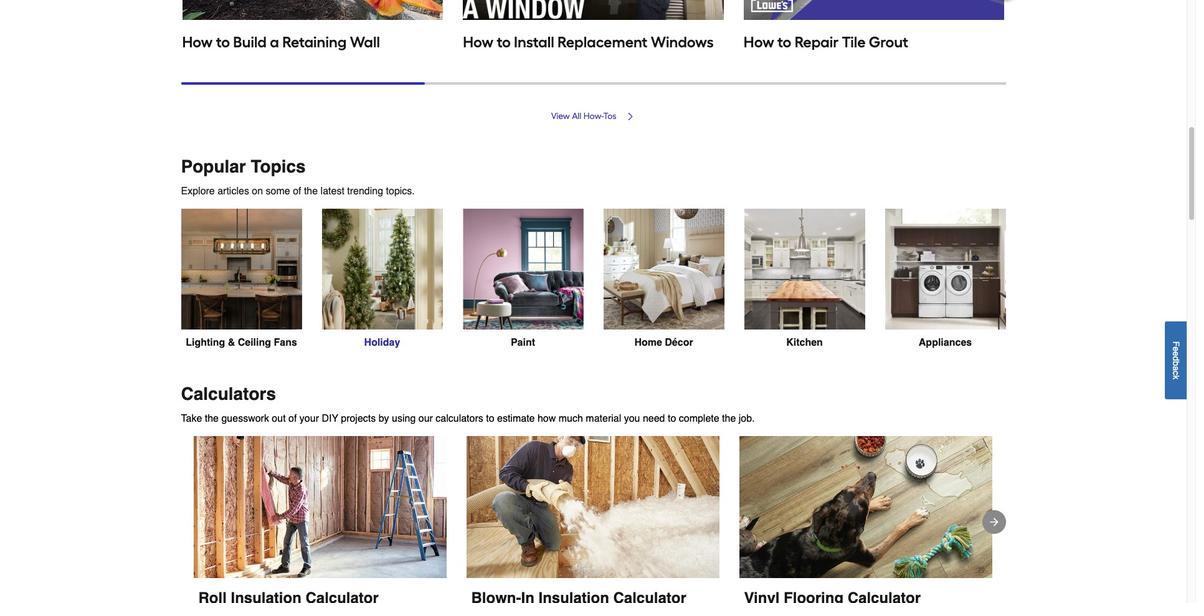 Task type: describe. For each thing, give the bounding box(es) containing it.
k
[[1172, 375, 1182, 379]]

b
[[1172, 361, 1182, 366]]

lighting
[[186, 337, 225, 349]]

retaining
[[282, 33, 347, 51]]

view all how-tos link
[[181, 111, 1006, 122]]

1 horizontal spatial the
[[304, 186, 318, 197]]

projects
[[341, 413, 376, 424]]

a farmhouse-style hanging light with five lighted bulbs over a kitchen island. image
[[181, 209, 302, 330]]

on
[[252, 186, 263, 197]]

lighting & ceiling fans link
[[181, 209, 302, 349]]

appliances link
[[885, 209, 1006, 349]]

f e e d b a c k
[[1172, 341, 1182, 379]]

f e e d b a c k button
[[1165, 321, 1187, 399]]

2 e from the top
[[1172, 351, 1182, 356]]

décor
[[665, 337, 693, 349]]

take the guesswork out of your diy projects by using our calculators to estimate how much material you need to complete the job.
[[181, 413, 755, 424]]

all
[[572, 111, 582, 122]]

f
[[1172, 341, 1182, 346]]

home
[[635, 337, 662, 349]]

explore articles on some of the latest trending topics.
[[181, 186, 415, 197]]

how to build a retaining wall
[[182, 33, 380, 51]]

popular
[[181, 157, 246, 176]]

1 e from the top
[[1172, 346, 1182, 351]]

c
[[1172, 371, 1182, 375]]

white side-by-side washer and dryer set between brown cabinets in a laundry room with a window. image
[[885, 209, 1006, 330]]

0 horizontal spatial a
[[270, 33, 279, 51]]

to right need
[[668, 413, 676, 424]]

ceiling
[[238, 337, 271, 349]]

how to repair tile grout link
[[744, 0, 1005, 52]]

kitchen
[[787, 337, 823, 349]]

out
[[272, 413, 286, 424]]

2 horizontal spatial the
[[722, 413, 736, 424]]

to for install
[[497, 33, 511, 51]]

paint link
[[463, 209, 584, 348]]

much
[[559, 413, 583, 424]]

to for build
[[216, 33, 230, 51]]

kitchen link
[[744, 209, 865, 349]]

job.
[[739, 413, 755, 424]]

complete
[[679, 413, 720, 424]]

build
[[233, 33, 267, 51]]

a living room and sunroom decorated with lighted christmas trees, a wreath and garland. image
[[322, 209, 443, 330]]

how to repair tile grout
[[744, 33, 909, 51]]

fans
[[274, 337, 297, 349]]

appliances
[[919, 337, 972, 349]]

view all how-tos
[[551, 111, 617, 122]]

guesswork
[[222, 413, 269, 424]]

paint
[[511, 337, 535, 348]]

your
[[300, 413, 319, 424]]

how to build a retaining wall link
[[182, 0, 443, 52]]

how for how to repair tile grout
[[744, 33, 775, 51]]

a dog on a wood-look vinyl plank floor next to a food dish, a bowl with spilled water and a toy. image
[[739, 436, 993, 584]]

chevron right image
[[626, 112, 636, 122]]



Task type: locate. For each thing, give the bounding box(es) containing it.
to left install
[[497, 33, 511, 51]]

home décor link
[[604, 209, 725, 349]]

windows
[[651, 33, 714, 51]]

using
[[392, 413, 416, 424]]

a right build
[[270, 33, 279, 51]]

tile
[[842, 33, 866, 51]]

popular topics
[[181, 157, 306, 176]]

estimate
[[497, 413, 535, 424]]

e up b
[[1172, 351, 1182, 356]]

1 horizontal spatial how
[[463, 33, 494, 51]]

a man installing faced insulation between the wall studs of a building. image
[[194, 436, 447, 584]]

0 vertical spatial a
[[270, 33, 279, 51]]

wall
[[350, 33, 380, 51]]

some
[[266, 186, 290, 197]]

trending
[[347, 186, 383, 197]]

how-
[[584, 111, 604, 122]]

topics.
[[386, 186, 415, 197]]

&
[[228, 337, 235, 349]]

2 horizontal spatial how
[[744, 33, 775, 51]]

to left repair at the top of page
[[778, 33, 792, 51]]

topics
[[251, 157, 306, 176]]

to for repair
[[778, 33, 792, 51]]

1 vertical spatial a
[[1172, 366, 1182, 371]]

how left install
[[463, 33, 494, 51]]

to
[[216, 33, 230, 51], [497, 33, 511, 51], [778, 33, 792, 51], [486, 413, 495, 424], [668, 413, 676, 424]]

to left build
[[216, 33, 230, 51]]

a up k
[[1172, 366, 1182, 371]]

how for how to build a retaining wall
[[182, 33, 213, 51]]

3 how from the left
[[744, 33, 775, 51]]

of right some on the top of page
[[293, 186, 301, 197]]

a bedroom with brown wood paneling, a white dresser and a bed with beige and brown blankets. image
[[604, 209, 725, 330]]

material
[[586, 413, 622, 424]]

0 horizontal spatial how
[[182, 33, 213, 51]]

a
[[270, 33, 279, 51], [1172, 366, 1182, 371]]

d
[[1172, 356, 1182, 361]]

of for popular topics
[[293, 186, 301, 197]]

need
[[643, 413, 665, 424]]

latest
[[321, 186, 345, 197]]

a living room with a violet accent wall, a window with blue casing and a gray sofa. image
[[463, 209, 584, 330]]

how
[[182, 33, 213, 51], [463, 33, 494, 51], [744, 33, 775, 51]]

how left repair at the top of page
[[744, 33, 775, 51]]

grout
[[869, 33, 909, 51]]

of
[[293, 186, 301, 197], [289, 413, 297, 424]]

how for how to install replacement windows
[[463, 33, 494, 51]]

the left job.
[[722, 413, 736, 424]]

install
[[514, 33, 555, 51]]

a inside button
[[1172, 366, 1182, 371]]

of right 'out'
[[289, 413, 297, 424]]

0 vertical spatial of
[[293, 186, 301, 197]]

the left latest
[[304, 186, 318, 197]]

explore
[[181, 186, 215, 197]]

e
[[1172, 346, 1182, 351], [1172, 351, 1182, 356]]

of for calculators
[[289, 413, 297, 424]]

1 vertical spatial of
[[289, 413, 297, 424]]

holiday
[[364, 337, 400, 349]]

take
[[181, 413, 202, 424]]

the
[[304, 186, 318, 197], [205, 413, 219, 424], [722, 413, 736, 424]]

articles
[[218, 186, 249, 197]]

repair
[[795, 33, 839, 51]]

a white kitchen, stainless steel appliances, butcher block center island and dark wood flooring. image
[[744, 209, 865, 330]]

our
[[419, 413, 433, 424]]

view
[[551, 111, 570, 122]]

1 how from the left
[[182, 33, 213, 51]]

e up d
[[1172, 346, 1182, 351]]

replacement
[[558, 33, 648, 51]]

to left estimate
[[486, 413, 495, 424]]

how left build
[[182, 33, 213, 51]]

arrow right image
[[988, 516, 1001, 528]]

lighting & ceiling fans
[[186, 337, 297, 349]]

holiday link
[[322, 209, 443, 349]]

by
[[379, 413, 389, 424]]

diy
[[322, 413, 338, 424]]

a man using a machine to add blown-in insulation between the joists in an attic. image
[[466, 436, 720, 584]]

how to install replacement windows
[[463, 33, 714, 51]]

you
[[624, 413, 640, 424]]

calculators
[[181, 384, 276, 404]]

calculators
[[436, 413, 484, 424]]

0 horizontal spatial the
[[205, 413, 219, 424]]

tos
[[604, 111, 617, 122]]

the right the take
[[205, 413, 219, 424]]

how to install replacement windows link
[[463, 0, 724, 52]]

1 horizontal spatial a
[[1172, 366, 1182, 371]]

how
[[538, 413, 556, 424]]

home décor
[[635, 337, 693, 349]]

2 how from the left
[[463, 33, 494, 51]]



Task type: vqa. For each thing, say whether or not it's contained in the screenshot.
topmost of
yes



